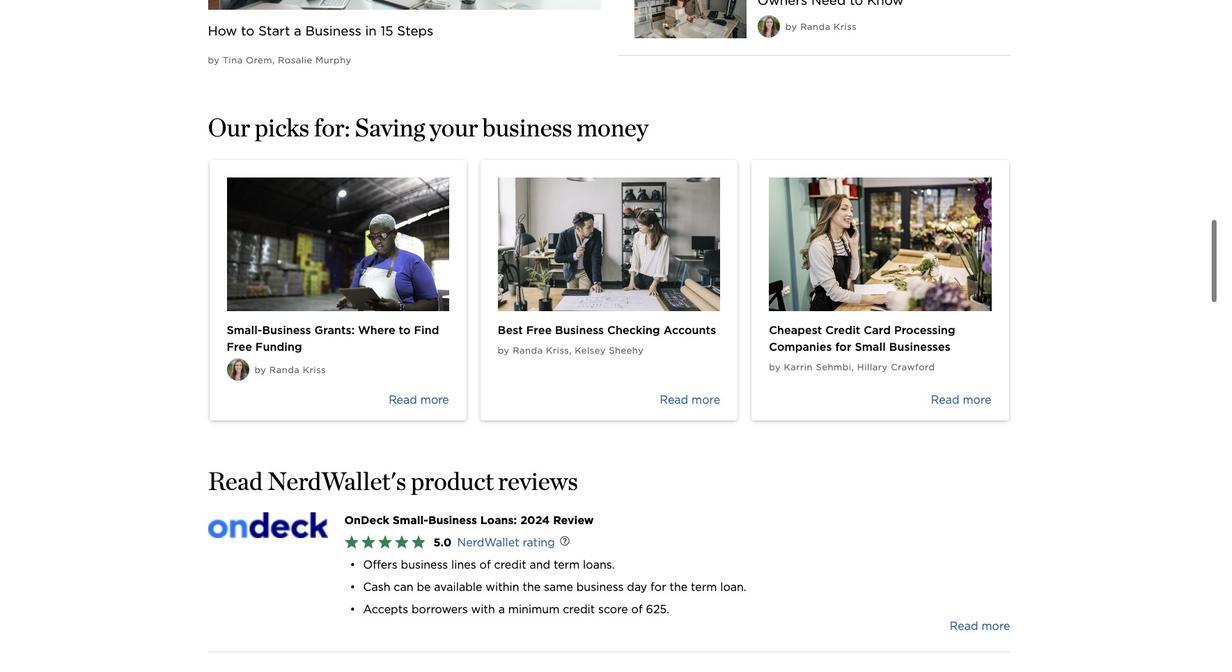 Task type: describe. For each thing, give the bounding box(es) containing it.
in
[[365, 23, 377, 38]]

1 vertical spatial by randa kriss
[[255, 365, 326, 375]]

for:
[[314, 112, 350, 143]]

more for best free business checking accounts
[[692, 393, 721, 407]]

0 horizontal spatial kriss
[[303, 365, 326, 375]]

how
[[208, 23, 237, 38]]

checking
[[608, 324, 660, 337]]

start
[[259, 23, 290, 38]]

minimum
[[508, 603, 560, 616]]

loans:
[[481, 514, 517, 527]]

our picks for: saving your business money
[[208, 112, 649, 143]]

product
[[411, 466, 494, 497]]

2024
[[521, 514, 550, 527]]

by down funding
[[255, 365, 266, 375]]

by for hillary
[[769, 362, 781, 373]]

nerdwallet rating
[[457, 536, 555, 549]]

by randa kriss , kelsey sheehy
[[498, 345, 644, 356]]

read for best free business checking accounts
[[660, 393, 689, 407]]

a for minimum
[[499, 603, 505, 616]]

read more for best free business checking accounts
[[660, 393, 721, 407]]

companies
[[769, 340, 832, 354]]

1 horizontal spatial of
[[632, 603, 643, 616]]

by left randa kriss "link"
[[786, 22, 798, 32]]

how to start a business in 15 steps
[[208, 23, 434, 38]]

cheapest
[[769, 324, 822, 337]]

ondeck small-business loans: 2024 review
[[345, 514, 594, 527]]

1 horizontal spatial business
[[483, 112, 573, 143]]

read for cheapest credit card processing companies for small businesses
[[931, 393, 960, 407]]

love it image
[[345, 535, 428, 552]]

0 horizontal spatial business
[[401, 559, 448, 572]]

by tina orem , rosalie murphy
[[208, 55, 352, 66]]

small-business grants: where to find free money image
[[227, 178, 449, 311]]

read nerdwallet's product reviews
[[208, 466, 578, 497]]

free inside small-business grants: where to find free funding
[[227, 340, 252, 354]]

rosalie murphy link
[[278, 55, 352, 66]]

1 vertical spatial kriss
[[546, 345, 569, 356]]

crawford
[[891, 362, 936, 373]]

loan.
[[721, 581, 747, 594]]

find
[[414, 324, 439, 337]]

accepts borrowers with a minimum credit score of 625.
[[363, 603, 670, 616]]

best
[[498, 324, 523, 337]]

5.0
[[434, 536, 452, 549]]

how is this rating determined? image
[[549, 527, 580, 558]]

, for cheapest credit card processing companies for small businesses
[[852, 362, 854, 373]]

lines
[[452, 559, 476, 572]]

a for business
[[294, 23, 302, 38]]

same
[[544, 581, 573, 594]]

offers business lines of credit and term loans.
[[363, 559, 615, 572]]

rating
[[523, 536, 555, 549]]

0 vertical spatial randa kriss's profile picture image
[[758, 16, 780, 38]]

1 vertical spatial randa
[[513, 345, 543, 356]]

review
[[553, 514, 594, 527]]

accounts
[[664, 324, 716, 337]]

borrowers
[[412, 603, 468, 616]]

nerdwallet rating link
[[457, 536, 555, 549]]

1 vertical spatial for
[[651, 581, 667, 594]]

and
[[530, 559, 551, 572]]

steps
[[397, 23, 434, 38]]

where
[[358, 324, 396, 337]]

0 vertical spatial credit
[[494, 559, 526, 572]]

read more link
[[950, 618, 1011, 635]]

2 the from the left
[[670, 581, 688, 594]]

more for small-business grants: where to find free funding
[[421, 393, 449, 407]]

, for best free business checking accounts
[[569, 345, 572, 356]]

cash
[[363, 581, 391, 594]]

score
[[598, 603, 628, 616]]

kelsey
[[575, 345, 606, 356]]

card
[[864, 324, 891, 337]]



Task type: vqa. For each thing, say whether or not it's contained in the screenshot.
Steps
yes



Task type: locate. For each thing, give the bounding box(es) containing it.
1 horizontal spatial credit
[[563, 603, 595, 616]]

cheapest credit card processing companies for small businesses
[[769, 324, 956, 354]]

0 vertical spatial small-
[[227, 324, 262, 337]]

, left the rosalie
[[272, 55, 275, 66]]

1 horizontal spatial a
[[499, 603, 505, 616]]

with
[[471, 603, 495, 616]]

2 vertical spatial business
[[577, 581, 624, 594]]

0 horizontal spatial for
[[651, 581, 667, 594]]

0 horizontal spatial small-
[[227, 324, 262, 337]]

0 horizontal spatial of
[[480, 559, 491, 572]]

kriss
[[834, 22, 857, 32], [546, 345, 569, 356], [303, 365, 326, 375]]

read
[[389, 393, 417, 407], [660, 393, 689, 407], [931, 393, 960, 407], [208, 466, 263, 497], [950, 620, 979, 633]]

a
[[294, 23, 302, 38], [499, 603, 505, 616]]

karrin
[[784, 362, 813, 373]]

0 horizontal spatial ,
[[272, 55, 275, 66]]

tina orem link
[[223, 55, 272, 66]]

read more for cheapest credit card processing companies for small businesses
[[931, 393, 992, 407]]

business inside small-business grants: where to find free funding
[[262, 324, 311, 337]]

by down best
[[498, 345, 510, 356]]

saving
[[355, 112, 425, 143]]

money
[[577, 112, 649, 143]]

0 vertical spatial to
[[241, 23, 255, 38]]

small- up love it image
[[393, 514, 428, 527]]

to left find
[[399, 324, 411, 337]]

1 vertical spatial small-
[[393, 514, 428, 527]]

how to start a business in 15 steps link
[[208, 21, 601, 40]]

be
[[417, 581, 431, 594]]

a right with
[[499, 603, 505, 616]]

0 horizontal spatial term
[[554, 559, 580, 572]]

1 horizontal spatial ,
[[569, 345, 572, 356]]

0 vertical spatial kriss
[[834, 22, 857, 32]]

1 horizontal spatial free
[[527, 324, 552, 337]]

2 horizontal spatial business
[[577, 581, 624, 594]]

ondeck small-business loans: 2024 review link
[[345, 513, 1011, 529]]

tina
[[223, 55, 243, 66]]

small
[[855, 340, 886, 354]]

the up minimum
[[523, 581, 541, 594]]

0 horizontal spatial by randa kriss
[[255, 365, 326, 375]]

businesses
[[890, 340, 951, 354]]

1 vertical spatial of
[[632, 603, 643, 616]]

picks
[[255, 112, 309, 143]]

2 vertical spatial ,
[[852, 362, 854, 373]]

0 horizontal spatial a
[[294, 23, 302, 38]]

to right how
[[241, 23, 255, 38]]

, left kelsey
[[569, 345, 572, 356]]

available
[[434, 581, 482, 594]]

credit
[[826, 324, 861, 337]]

free right best
[[527, 324, 552, 337]]

0 vertical spatial ,
[[272, 55, 275, 66]]

0 vertical spatial by randa kriss
[[786, 22, 857, 32]]

1 vertical spatial to
[[399, 324, 411, 337]]

loans.
[[583, 559, 615, 572]]

by karrin sehmbi , hillary crawford
[[769, 362, 936, 373]]

0 horizontal spatial credit
[[494, 559, 526, 572]]

1 horizontal spatial to
[[399, 324, 411, 337]]

,
[[272, 55, 275, 66], [569, 345, 572, 356], [852, 362, 854, 373]]

ondeck
[[345, 514, 389, 527]]

day
[[627, 581, 647, 594]]

free left funding
[[227, 340, 252, 354]]

for
[[836, 340, 852, 354], [651, 581, 667, 594]]

15
[[381, 23, 393, 38]]

by
[[786, 22, 798, 32], [208, 55, 220, 66], [498, 345, 510, 356], [769, 362, 781, 373], [255, 365, 266, 375]]

0 vertical spatial free
[[527, 324, 552, 337]]

2 horizontal spatial randa
[[801, 22, 831, 32]]

orem
[[246, 55, 272, 66]]

read more
[[389, 393, 449, 407], [660, 393, 721, 407], [931, 393, 992, 407], [950, 620, 1011, 633]]

of right the lines
[[480, 559, 491, 572]]

1 horizontal spatial for
[[836, 340, 852, 354]]

business up by randa kriss , kelsey sheehy
[[555, 324, 604, 337]]

term down how is this rating determined? icon
[[554, 559, 580, 572]]

the right day
[[670, 581, 688, 594]]

1 vertical spatial credit
[[563, 603, 595, 616]]

by for rosalie
[[208, 55, 220, 66]]

1 vertical spatial ,
[[569, 345, 572, 356]]

rosalie
[[278, 55, 313, 66]]

business
[[483, 112, 573, 143], [401, 559, 448, 572], [577, 581, 624, 594]]

term
[[554, 559, 580, 572], [691, 581, 717, 594]]

more for cheapest credit card processing companies for small businesses
[[963, 393, 992, 407]]

0 vertical spatial business
[[483, 112, 573, 143]]

free
[[527, 324, 552, 337], [227, 340, 252, 354]]

1 horizontal spatial the
[[670, 581, 688, 594]]

can
[[394, 581, 414, 594]]

reviews
[[498, 466, 578, 497]]

business up 5.0
[[428, 514, 477, 527]]

randa
[[801, 22, 831, 32], [513, 345, 543, 356], [270, 365, 300, 375]]

credit down same
[[563, 603, 595, 616]]

credit down nerdwallet rating at the bottom of page
[[494, 559, 526, 572]]

, left hillary
[[852, 362, 854, 373]]

2 horizontal spatial kriss
[[834, 22, 857, 32]]

by for kelsey
[[498, 345, 510, 356]]

2 vertical spatial randa
[[270, 365, 300, 375]]

by left karrin at the right
[[769, 362, 781, 373]]

1 vertical spatial business
[[401, 559, 448, 572]]

small- inside small-business grants: where to find free funding
[[227, 324, 262, 337]]

our
[[208, 112, 250, 143]]

by left tina
[[208, 55, 220, 66]]

a right start
[[294, 23, 302, 38]]

1 horizontal spatial kriss
[[546, 345, 569, 356]]

to inside small-business grants: where to find free funding
[[399, 324, 411, 337]]

nerdwallet's
[[267, 466, 407, 497]]

small- up funding
[[227, 324, 262, 337]]

1 horizontal spatial term
[[691, 581, 717, 594]]

murphy
[[316, 55, 352, 66]]

by randa kriss
[[786, 22, 857, 32], [255, 365, 326, 375]]

a inside 'how to start a business in 15 steps' link
[[294, 23, 302, 38]]

0 vertical spatial of
[[480, 559, 491, 572]]

1 horizontal spatial by randa kriss
[[786, 22, 857, 32]]

0 vertical spatial term
[[554, 559, 580, 572]]

1 vertical spatial term
[[691, 581, 717, 594]]

sheehy
[[609, 345, 644, 356]]

processing
[[895, 324, 956, 337]]

0 vertical spatial for
[[836, 340, 852, 354]]

business up murphy
[[306, 23, 361, 38]]

for right day
[[651, 581, 667, 594]]

1 horizontal spatial randa
[[513, 345, 543, 356]]

of left 625.
[[632, 603, 643, 616]]

0 horizontal spatial free
[[227, 340, 252, 354]]

0 horizontal spatial to
[[241, 23, 255, 38]]

small-business grants: where to find free funding
[[227, 324, 439, 354]]

0 horizontal spatial randa kriss's profile picture image
[[227, 359, 249, 381]]

for inside the cheapest credit card processing companies for small businesses
[[836, 340, 852, 354]]

0 horizontal spatial randa
[[270, 365, 300, 375]]

within
[[486, 581, 520, 594]]

0 vertical spatial randa
[[801, 22, 831, 32]]

small-
[[227, 324, 262, 337], [393, 514, 428, 527]]

0 vertical spatial a
[[294, 23, 302, 38]]

read for small-business grants: where to find free funding
[[389, 393, 417, 407]]

accepts
[[363, 603, 408, 616]]

randa kriss's profile picture image
[[758, 16, 780, 38], [227, 359, 249, 381]]

1 vertical spatial free
[[227, 340, 252, 354]]

more
[[421, 393, 449, 407], [692, 393, 721, 407], [963, 393, 992, 407], [982, 620, 1011, 633]]

hillary
[[858, 362, 888, 373]]

sehmbi
[[816, 362, 852, 373]]

1 the from the left
[[523, 581, 541, 594]]

of
[[480, 559, 491, 572], [632, 603, 643, 616]]

cash can be available within the same business day for the term loan.
[[363, 581, 747, 594]]

your
[[430, 112, 478, 143]]

best free business checking accounts
[[498, 324, 716, 337]]

grants:
[[315, 324, 355, 337]]

for down the credit
[[836, 340, 852, 354]]

to
[[241, 23, 255, 38], [399, 324, 411, 337]]

business
[[306, 23, 361, 38], [262, 324, 311, 337], [555, 324, 604, 337], [428, 514, 477, 527]]

offers
[[363, 559, 398, 572]]

business up funding
[[262, 324, 311, 337]]

0 horizontal spatial the
[[523, 581, 541, 594]]

funding
[[256, 340, 302, 354]]

read more for small-business grants: where to find free funding
[[389, 393, 449, 407]]

2 horizontal spatial ,
[[852, 362, 854, 373]]

term left loan.
[[691, 581, 717, 594]]

625.
[[646, 603, 670, 616]]

1 horizontal spatial small-
[[393, 514, 428, 527]]

randa kriss link
[[801, 22, 857, 32]]

1 vertical spatial a
[[499, 603, 505, 616]]

the
[[523, 581, 541, 594], [670, 581, 688, 594]]

1 vertical spatial randa kriss's profile picture image
[[227, 359, 249, 381]]

credit
[[494, 559, 526, 572], [563, 603, 595, 616]]

nerdwallet
[[457, 536, 520, 549]]

2 vertical spatial kriss
[[303, 365, 326, 375]]

1 horizontal spatial randa kriss's profile picture image
[[758, 16, 780, 38]]



